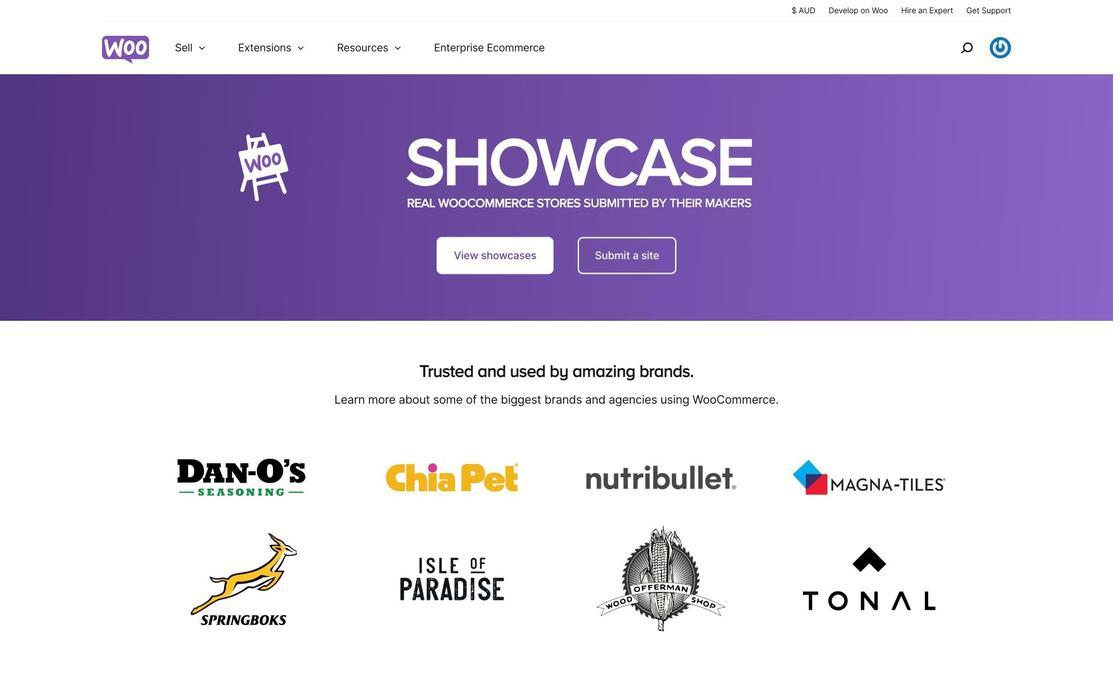 Task type: locate. For each thing, give the bounding box(es) containing it.
chia pets image
[[386, 463, 519, 492]]

offerman woodshop image
[[595, 524, 728, 634]]

isle of paradise image
[[400, 550, 506, 609]]

nutribullet image
[[585, 465, 737, 490]]



Task type: vqa. For each thing, say whether or not it's contained in the screenshot.
Search image
yes



Task type: describe. For each thing, give the bounding box(es) containing it.
open account menu image
[[991, 37, 1012, 58]]

official springboks online store image
[[191, 533, 297, 625]]

dan-o's seasoning image
[[178, 459, 310, 496]]

tonal image
[[803, 548, 936, 611]]

search image
[[957, 37, 978, 58]]

service navigation menu element
[[933, 26, 1012, 69]]

magna tiles image
[[794, 460, 946, 495]]



